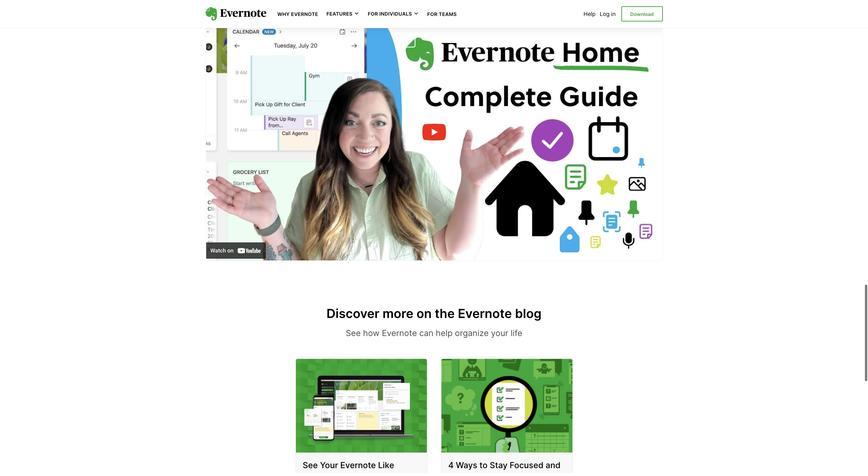 Task type: vqa. For each thing, say whether or not it's contained in the screenshot.
checklists,
no



Task type: describe. For each thing, give the bounding box(es) containing it.
can
[[420, 328, 434, 338]]

before
[[329, 472, 355, 473]]

like
[[378, 460, 395, 470]]

the
[[435, 306, 455, 321]]

help link
[[584, 10, 596, 17]]

log in link
[[600, 10, 616, 17]]

for individuals button
[[368, 10, 419, 17]]

done
[[487, 472, 508, 473]]

features button
[[327, 10, 360, 17]]

home
[[378, 472, 401, 473]]

blog
[[516, 306, 542, 321]]

why evernote link
[[278, 10, 318, 17]]

and
[[546, 460, 561, 470]]

never
[[303, 472, 327, 473]]

blog image image for like
[[296, 359, 427, 452]]

on
[[417, 306, 432, 321]]

focused
[[510, 460, 544, 470]]

in
[[612, 10, 616, 17]]

blog image image for stay
[[442, 359, 573, 452]]

life
[[511, 328, 523, 338]]

see your evernote like never before with home link
[[296, 358, 427, 473]]

get
[[449, 472, 463, 473]]

log in
[[600, 10, 616, 17]]

your
[[491, 328, 509, 338]]

see for see your evernote like never before with home
[[303, 460, 318, 470]]

teams
[[439, 11, 457, 17]]

features
[[327, 11, 353, 17]]

how
[[363, 328, 380, 338]]



Task type: locate. For each thing, give the bounding box(es) containing it.
evernote
[[291, 11, 318, 17], [458, 306, 512, 321], [382, 328, 417, 338], [341, 460, 376, 470]]

see inside see your evernote like never before with home
[[303, 460, 318, 470]]

for for for teams
[[428, 11, 438, 17]]

why
[[278, 11, 290, 17]]

why evernote
[[278, 11, 318, 17]]

download link
[[622, 6, 663, 22]]

more
[[383, 306, 414, 321]]

0 horizontal spatial see
[[303, 460, 318, 470]]

to
[[480, 460, 488, 470]]

see left how at the left of the page
[[346, 328, 361, 338]]

blog image image inside see your evernote like never before with home link
[[296, 359, 427, 452]]

evernote down more
[[382, 328, 417, 338]]

discover
[[327, 306, 380, 321]]

evernote inside see your evernote like never before with home
[[341, 460, 376, 470]]

for for for individuals
[[368, 11, 378, 17]]

1 horizontal spatial blog image image
[[442, 359, 573, 452]]

stay
[[490, 460, 508, 470]]

1 blog image image from the left
[[296, 359, 427, 452]]

for left individuals
[[368, 11, 378, 17]]

evernote logo image
[[206, 7, 267, 21]]

1 horizontal spatial for
[[428, 11, 438, 17]]

4 ways to stay focused and get stuff done link
[[441, 358, 573, 473]]

for individuals
[[368, 11, 412, 17]]

organize
[[455, 328, 489, 338]]

help
[[436, 328, 453, 338]]

0 vertical spatial see
[[346, 328, 361, 338]]

4
[[449, 460, 454, 470]]

download
[[631, 11, 654, 17]]

individuals
[[380, 11, 412, 17]]

2 blog image image from the left
[[442, 359, 573, 452]]

blog image image
[[296, 359, 427, 452], [442, 359, 573, 452]]

4 ways to stay focused and get stuff done
[[449, 460, 561, 473]]

for left teams at the right top of the page
[[428, 11, 438, 17]]

for
[[368, 11, 378, 17], [428, 11, 438, 17]]

with
[[357, 472, 376, 473]]

evernote right the why
[[291, 11, 318, 17]]

0 horizontal spatial blog image image
[[296, 359, 427, 452]]

for inside button
[[368, 11, 378, 17]]

log
[[600, 10, 610, 17]]

for teams
[[428, 11, 457, 17]]

see your evernote like never before with home
[[303, 460, 401, 473]]

blog image image inside '4 ways to stay focused and get stuff done' link
[[442, 359, 573, 452]]

see up never
[[303, 460, 318, 470]]

ways
[[456, 460, 478, 470]]

help
[[584, 10, 596, 17]]

see how evernote can help organize your life
[[346, 328, 523, 338]]

1 horizontal spatial see
[[346, 328, 361, 338]]

see
[[346, 328, 361, 338], [303, 460, 318, 470]]

0 horizontal spatial for
[[368, 11, 378, 17]]

evernote up with
[[341, 460, 376, 470]]

your
[[320, 460, 338, 470]]

1 vertical spatial see
[[303, 460, 318, 470]]

evernote up organize
[[458, 306, 512, 321]]

stuff
[[465, 472, 485, 473]]

for teams link
[[428, 10, 457, 17]]

see for see how evernote can help organize your life
[[346, 328, 361, 338]]

discover more on the evernote blog
[[327, 306, 542, 321]]



